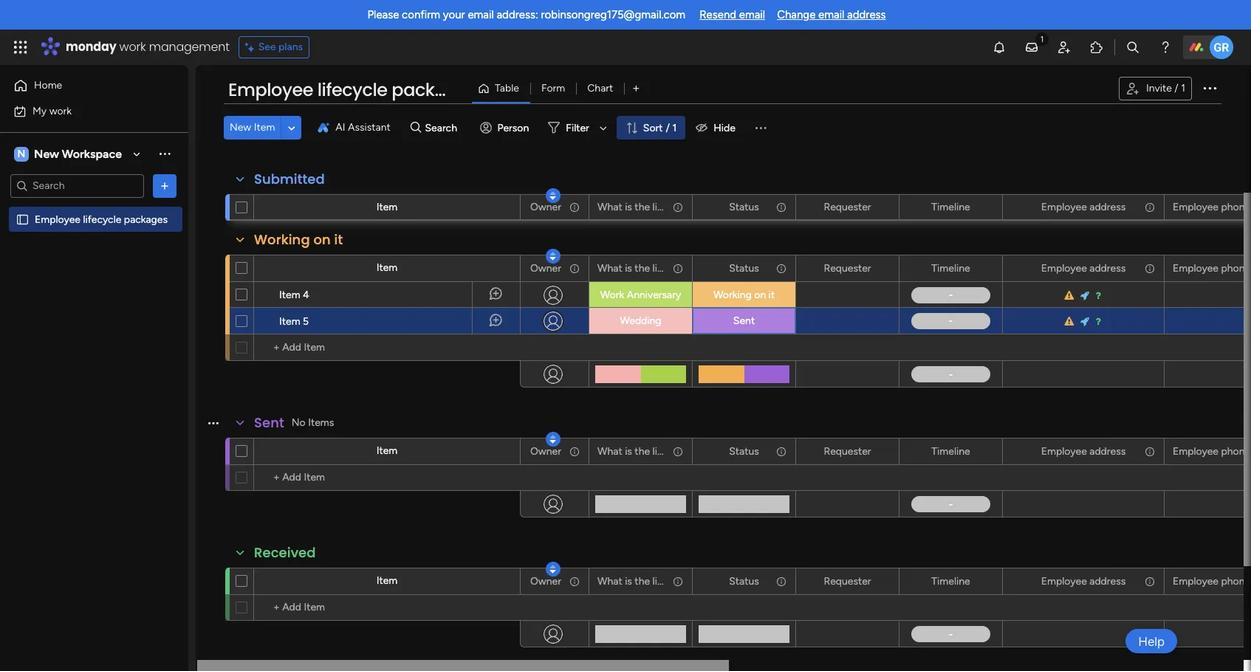 Task type: vqa. For each thing, say whether or not it's contained in the screenshot.
2nd The from the bottom of the page
yes



Task type: describe. For each thing, give the bounding box(es) containing it.
search everything image
[[1126, 40, 1140, 55]]

1 vertical spatial options image
[[157, 178, 172, 193]]

Submitted field
[[250, 170, 329, 189]]

4 what is the life event? from the top
[[598, 575, 701, 588]]

column information image for owner field for sort desc icon
[[569, 201, 581, 213]]

work for my
[[49, 105, 72, 117]]

see plans
[[258, 41, 303, 53]]

owner for 3rd sort desc image from the bottom
[[530, 262, 561, 274]]

workspace
[[62, 147, 122, 161]]

timeline for 2nd timeline field
[[932, 262, 970, 274]]

status for received
[[729, 575, 759, 588]]

invite / 1
[[1146, 82, 1186, 95]]

1 horizontal spatial working on it
[[713, 289, 775, 301]]

requester for third requester field from the bottom
[[824, 262, 871, 274]]

see plans button
[[238, 36, 310, 58]]

workspace image
[[14, 146, 29, 162]]

4
[[303, 289, 309, 301]]

hide button
[[690, 116, 744, 140]]

warning image for rocket image corresponding to 1st question 'image' from the bottom of the page
[[1065, 317, 1076, 326]]

employee phone  for second employee phone field from the bottom
[[1173, 445, 1251, 458]]

1 horizontal spatial options image
[[1201, 79, 1219, 97]]

2 what is the life event? from the top
[[598, 262, 701, 274]]

resend email
[[700, 8, 765, 21]]

change email address link
[[777, 8, 886, 21]]

3 what is the life event? field from the top
[[594, 444, 701, 460]]

2 question image from the top
[[1096, 317, 1103, 326]]

2 employee address from the top
[[1041, 262, 1126, 274]]

3 timeline field from the top
[[928, 444, 974, 460]]

employee inside field
[[228, 78, 313, 102]]

what for second what is the life event? 'field' from the bottom of the page
[[598, 445, 622, 458]]

ai assistant
[[336, 121, 391, 134]]

chart button
[[576, 77, 624, 100]]

ai
[[336, 121, 345, 134]]

person
[[497, 122, 529, 134]]

angle down image
[[288, 122, 295, 133]]

n
[[17, 147, 25, 160]]

4 life from the top
[[653, 575, 667, 588]]

plans
[[278, 41, 303, 53]]

change
[[777, 8, 816, 21]]

Received field
[[250, 544, 320, 563]]

phone for 1st employee phone field from the top of the page
[[1221, 201, 1251, 213]]

help button
[[1126, 629, 1177, 654]]

workspace selection element
[[14, 145, 124, 163]]

monday work management
[[66, 38, 229, 55]]

column information image for fourth employee address field from the bottom
[[1144, 201, 1156, 213]]

1 employee address field from the top
[[1038, 199, 1130, 215]]

3 status field from the top
[[725, 444, 763, 460]]

work for monday
[[119, 38, 146, 55]]

Sent field
[[250, 414, 288, 433]]

employee phone  for 1st employee phone field from the bottom of the page
[[1173, 575, 1251, 588]]

sort desc image
[[550, 191, 556, 201]]

v2 search image
[[411, 119, 421, 136]]

column information image for owner field for 3rd sort desc image from the bottom
[[569, 263, 581, 274]]

is for first what is the life event? 'field' from the bottom
[[625, 575, 632, 588]]

the for 4th what is the life event? 'field' from the bottom of the page
[[635, 201, 650, 213]]

requester for third requester field
[[824, 445, 871, 458]]

phone for second employee phone field from the bottom
[[1221, 445, 1251, 458]]

lifecycle inside field
[[317, 78, 388, 102]]

is for second what is the life event? 'field' from the top of the page
[[625, 262, 632, 274]]

5
[[303, 315, 309, 328]]

status field for submitted
[[725, 199, 763, 215]]

public board image
[[16, 212, 30, 226]]

item 4
[[279, 289, 309, 301]]

workspace options image
[[157, 146, 172, 161]]

column information image for 4th employee address field from the top of the page
[[1144, 576, 1156, 588]]

new item
[[230, 121, 275, 134]]

Search in workspace field
[[31, 177, 123, 194]]

sort desc image for sent
[[550, 434, 556, 445]]

filter
[[566, 122, 589, 134]]

person button
[[474, 116, 538, 140]]

packages inside list box
[[124, 213, 168, 226]]

2 timeline field from the top
[[928, 260, 974, 277]]

management
[[149, 38, 229, 55]]

3 employee phone field from the top
[[1169, 444, 1251, 460]]

owner field for 3rd sort desc image from the bottom
[[527, 260, 565, 277]]

new workspace
[[34, 147, 122, 161]]

wedding
[[620, 315, 662, 327]]

inbox image
[[1024, 40, 1039, 55]]

rocket image for 1st question 'image' from the bottom of the page
[[1080, 317, 1091, 326]]

column information image for second what is the life event? 'field' from the bottom of the page
[[672, 446, 684, 458]]

confirm
[[402, 8, 440, 21]]

form
[[541, 82, 565, 95]]

column information image for submitted status field
[[776, 201, 787, 213]]

is for second what is the life event? 'field' from the bottom of the page
[[625, 445, 632, 458]]

employee phone  for 2nd employee phone field from the top of the page
[[1173, 262, 1251, 274]]

filter button
[[542, 116, 612, 140]]

1 image
[[1036, 30, 1049, 47]]

item 5
[[279, 315, 309, 328]]

owner field for sent sort desc image
[[527, 444, 565, 460]]

1 employee address from the top
[[1041, 201, 1126, 213]]

form button
[[530, 77, 576, 100]]

owner for sort desc image associated with received
[[530, 575, 561, 588]]

table button
[[472, 77, 530, 100]]

invite members image
[[1057, 40, 1072, 55]]

owner for sort desc icon
[[530, 201, 561, 213]]

1 for sort / 1
[[673, 122, 677, 134]]

address:
[[497, 8, 538, 21]]

what for 4th what is the life event? 'field' from the bottom of the page
[[598, 201, 622, 213]]

column information image for third employee address field
[[1144, 446, 1156, 458]]

change email address
[[777, 8, 886, 21]]

new item button
[[224, 116, 281, 140]]

3 employee address from the top
[[1041, 445, 1126, 458]]



Task type: locate. For each thing, give the bounding box(es) containing it.
1 vertical spatial working
[[713, 289, 752, 301]]

0 horizontal spatial working
[[254, 230, 310, 249]]

1 vertical spatial packages
[[124, 213, 168, 226]]

0 horizontal spatial packages
[[124, 213, 168, 226]]

invite
[[1146, 82, 1172, 95]]

options image down the greg robinson icon
[[1201, 79, 1219, 97]]

the for second what is the life event? 'field' from the bottom of the page
[[635, 445, 650, 458]]

2 employee address field from the top
[[1038, 260, 1130, 277]]

4 event? from the top
[[669, 575, 701, 588]]

anniversary
[[627, 289, 681, 301]]

new right "n"
[[34, 147, 59, 161]]

1 email from the left
[[468, 8, 494, 21]]

2 what is the life event? field from the top
[[594, 260, 701, 277]]

1 vertical spatial work
[[49, 105, 72, 117]]

2 status field from the top
[[725, 260, 763, 277]]

0 horizontal spatial it
[[334, 230, 343, 249]]

1 vertical spatial sort desc image
[[550, 434, 556, 445]]

2 sort desc image from the top
[[550, 434, 556, 445]]

it inside 'field'
[[334, 230, 343, 249]]

invite / 1 button
[[1119, 77, 1192, 100]]

4 what from the top
[[598, 575, 622, 588]]

arrow down image
[[595, 119, 612, 137]]

1 horizontal spatial working
[[713, 289, 752, 301]]

resend
[[700, 8, 736, 21]]

1 horizontal spatial employee lifecycle packages
[[228, 78, 478, 102]]

robinsongreg175@gmail.com
[[541, 8, 686, 21]]

0 horizontal spatial options image
[[157, 178, 172, 193]]

Timeline field
[[928, 199, 974, 215], [928, 260, 974, 277], [928, 444, 974, 460], [928, 574, 974, 590]]

0 horizontal spatial 1
[[673, 122, 677, 134]]

3 requester field from the top
[[820, 444, 875, 460]]

packages up search field
[[392, 78, 478, 102]]

4 timeline from the top
[[932, 575, 970, 588]]

/ for sort
[[666, 122, 670, 134]]

add view image
[[633, 83, 639, 94]]

1 timeline field from the top
[[928, 199, 974, 215]]

0 vertical spatial new
[[230, 121, 251, 134]]

sort / 1
[[643, 122, 677, 134]]

1 horizontal spatial it
[[769, 289, 775, 301]]

new
[[230, 121, 251, 134], [34, 147, 59, 161]]

0 vertical spatial /
[[1175, 82, 1179, 95]]

status field for received
[[725, 574, 763, 590]]

timeline for first timeline field from the top of the page
[[932, 201, 970, 213]]

options image down workspace options icon
[[157, 178, 172, 193]]

chart
[[587, 82, 613, 95]]

the for second what is the life event? 'field' from the top of the page
[[635, 262, 650, 274]]

employee lifecycle packages list box
[[0, 204, 188, 431]]

0 vertical spatial 1
[[1181, 82, 1186, 95]]

new inside workspace selection element
[[34, 147, 59, 161]]

1 horizontal spatial packages
[[392, 78, 478, 102]]

4 requester field from the top
[[820, 574, 875, 590]]

Search field
[[421, 117, 466, 138]]

4 status field from the top
[[725, 574, 763, 590]]

4 timeline field from the top
[[928, 574, 974, 590]]

what
[[598, 201, 622, 213], [598, 262, 622, 274], [598, 445, 622, 458], [598, 575, 622, 588]]

1 horizontal spatial lifecycle
[[317, 78, 388, 102]]

working on it inside 'field'
[[254, 230, 343, 249]]

Requester field
[[820, 199, 875, 215], [820, 260, 875, 277], [820, 444, 875, 460], [820, 574, 875, 590]]

2 status from the top
[[729, 262, 759, 274]]

0 vertical spatial working on it
[[254, 230, 343, 249]]

work right my
[[49, 105, 72, 117]]

requester
[[824, 201, 871, 213], [824, 262, 871, 274], [824, 445, 871, 458], [824, 575, 871, 588]]

4 employee phone  from the top
[[1173, 575, 1251, 588]]

status for working on it
[[729, 262, 759, 274]]

employee lifecycle packages inside employee lifecycle packages field
[[228, 78, 478, 102]]

work
[[600, 289, 624, 301]]

4 phone from the top
[[1221, 575, 1251, 588]]

0 vertical spatial question image
[[1096, 291, 1103, 301]]

0 vertical spatial rocket image
[[1080, 291, 1091, 301]]

sent
[[733, 315, 755, 327], [254, 414, 284, 432]]

0 horizontal spatial employee lifecycle packages
[[35, 213, 168, 226]]

Employee address field
[[1038, 199, 1130, 215], [1038, 260, 1130, 277], [1038, 444, 1130, 460], [1038, 574, 1130, 590]]

1 vertical spatial employee lifecycle packages
[[35, 213, 168, 226]]

2 + add item text field from the top
[[261, 469, 513, 487]]

1 phone from the top
[[1221, 201, 1251, 213]]

employee phone 
[[1173, 201, 1251, 213], [1173, 262, 1251, 274], [1173, 445, 1251, 458], [1173, 575, 1251, 588]]

1 status from the top
[[729, 201, 759, 213]]

1 what is the life event? field from the top
[[594, 199, 701, 215]]

event?
[[669, 201, 701, 213], [669, 262, 701, 274], [669, 445, 701, 458], [669, 575, 701, 588]]

1 horizontal spatial new
[[230, 121, 251, 134]]

timeline for first timeline field from the bottom
[[932, 575, 970, 588]]

see
[[258, 41, 276, 53]]

rocket image for 1st question 'image' from the top
[[1080, 291, 1091, 301]]

employee inside list box
[[35, 213, 81, 226]]

monday
[[66, 38, 116, 55]]

help
[[1138, 634, 1165, 649]]

my work
[[33, 105, 72, 117]]

3 owner field from the top
[[527, 444, 565, 460]]

work right monday
[[119, 38, 146, 55]]

1 vertical spatial 1
[[673, 122, 677, 134]]

0 vertical spatial on
[[314, 230, 331, 249]]

it
[[334, 230, 343, 249], [769, 289, 775, 301]]

column information image for status field corresponding to working on it
[[776, 263, 787, 274]]

submitted
[[254, 170, 325, 188]]

What is the life event? field
[[594, 199, 701, 215], [594, 260, 701, 277], [594, 444, 701, 460], [594, 574, 701, 590]]

employee lifecycle packages down search in workspace field
[[35, 213, 168, 226]]

please
[[367, 8, 399, 21]]

2 life from the top
[[653, 262, 667, 274]]

0 vertical spatial work
[[119, 38, 146, 55]]

options image
[[1201, 79, 1219, 97], [157, 178, 172, 193]]

0 horizontal spatial working on it
[[254, 230, 343, 249]]

1 horizontal spatial /
[[1175, 82, 1179, 95]]

1 horizontal spatial work
[[119, 38, 146, 55]]

1 status field from the top
[[725, 199, 763, 215]]

sort desc image for received
[[550, 564, 556, 575]]

on inside working on it 'field'
[[314, 230, 331, 249]]

what for second what is the life event? 'field' from the top of the page
[[598, 262, 622, 274]]

0 horizontal spatial sent
[[254, 414, 284, 432]]

0 horizontal spatial new
[[34, 147, 59, 161]]

owner
[[530, 201, 561, 213], [530, 262, 561, 274], [530, 445, 561, 458], [530, 575, 561, 588]]

2 the from the top
[[635, 262, 650, 274]]

packages
[[392, 78, 478, 102], [124, 213, 168, 226]]

employee
[[228, 78, 313, 102], [1041, 201, 1087, 213], [1173, 201, 1219, 213], [35, 213, 81, 226], [1041, 262, 1087, 274], [1173, 262, 1219, 274], [1041, 445, 1087, 458], [1173, 445, 1219, 458], [1041, 575, 1087, 588], [1173, 575, 1219, 588]]

the
[[635, 201, 650, 213], [635, 262, 650, 274], [635, 445, 650, 458], [635, 575, 650, 588]]

1
[[1181, 82, 1186, 95], [673, 122, 677, 134]]

status for submitted
[[729, 201, 759, 213]]

my
[[33, 105, 47, 117]]

1 vertical spatial /
[[666, 122, 670, 134]]

timeline for 2nd timeline field from the bottom
[[932, 445, 970, 458]]

4 owner from the top
[[530, 575, 561, 588]]

Status field
[[725, 199, 763, 215], [725, 260, 763, 277], [725, 444, 763, 460], [725, 574, 763, 590]]

1 vertical spatial sent
[[254, 414, 284, 432]]

2 owner from the top
[[530, 262, 561, 274]]

3 + add item text field from the top
[[261, 599, 513, 617]]

is for 4th what is the life event? 'field' from the bottom of the page
[[625, 201, 632, 213]]

owner field for sort desc image associated with received
[[527, 574, 565, 590]]

3 event? from the top
[[669, 445, 701, 458]]

1 employee phone field from the top
[[1169, 199, 1251, 215]]

question image
[[1096, 291, 1103, 301], [1096, 317, 1103, 326]]

/
[[1175, 82, 1179, 95], [666, 122, 670, 134]]

resend email link
[[700, 8, 765, 21]]

1 vertical spatial warning image
[[1065, 317, 1076, 326]]

on
[[314, 230, 331, 249], [754, 289, 766, 301]]

Employee lifecycle packages field
[[225, 78, 478, 103]]

3 owner from the top
[[530, 445, 561, 458]]

2 warning image from the top
[[1065, 317, 1076, 326]]

3 timeline from the top
[[932, 445, 970, 458]]

4 employee address from the top
[[1041, 575, 1126, 588]]

is
[[625, 201, 632, 213], [625, 262, 632, 274], [625, 445, 632, 458], [625, 575, 632, 588]]

4 what is the life event? field from the top
[[594, 574, 701, 590]]

new for new item
[[230, 121, 251, 134]]

requester for 4th requester field from the top of the page
[[824, 575, 871, 588]]

3 employee phone  from the top
[[1173, 445, 1251, 458]]

home button
[[9, 74, 159, 98]]

1 owner field from the top
[[527, 199, 565, 215]]

1 vertical spatial lifecycle
[[83, 213, 121, 226]]

my work button
[[9, 99, 159, 123]]

assistant
[[348, 121, 391, 134]]

Working on it field
[[250, 230, 347, 250]]

/ right invite
[[1175, 82, 1179, 95]]

ai assistant button
[[312, 116, 397, 140]]

1 what is the life event? from the top
[[598, 201, 701, 213]]

sent inside 'field'
[[254, 414, 284, 432]]

employee lifecycle packages up the ai assistant button
[[228, 78, 478, 102]]

0 vertical spatial it
[[334, 230, 343, 249]]

owner field for sort desc icon
[[527, 199, 565, 215]]

new inside the new item button
[[230, 121, 251, 134]]

4 the from the top
[[635, 575, 650, 588]]

0 vertical spatial packages
[[392, 78, 478, 102]]

what for first what is the life event? 'field' from the bottom
[[598, 575, 622, 588]]

1 requester from the top
[[824, 201, 871, 213]]

select product image
[[13, 40, 28, 55]]

working inside working on it 'field'
[[254, 230, 310, 249]]

phone for 1st employee phone field from the bottom of the page
[[1221, 575, 1251, 588]]

2 phone from the top
[[1221, 262, 1251, 274]]

ai logo image
[[318, 122, 330, 134]]

Employee phone field
[[1169, 199, 1251, 215], [1169, 260, 1251, 277], [1169, 444, 1251, 460], [1169, 574, 1251, 590]]

2 timeline from the top
[[932, 262, 970, 274]]

1 life from the top
[[653, 201, 667, 213]]

2 what from the top
[[598, 262, 622, 274]]

1 rocket image from the top
[[1080, 291, 1091, 301]]

status field for working on it
[[725, 260, 763, 277]]

email right resend at the top right of page
[[739, 8, 765, 21]]

lifecycle
[[317, 78, 388, 102], [83, 213, 121, 226]]

0 horizontal spatial email
[[468, 8, 494, 21]]

packages down workspace options icon
[[124, 213, 168, 226]]

work anniversary
[[600, 289, 681, 301]]

2 vertical spatial sort desc image
[[550, 564, 556, 575]]

email right the your
[[468, 8, 494, 21]]

lifecycle down search in workspace field
[[83, 213, 121, 226]]

1 employee phone  from the top
[[1173, 201, 1251, 213]]

email right change
[[818, 8, 845, 21]]

2 requester field from the top
[[820, 260, 875, 277]]

2 email from the left
[[739, 8, 765, 21]]

status
[[729, 201, 759, 213], [729, 262, 759, 274], [729, 445, 759, 458], [729, 575, 759, 588]]

3 what is the life event? from the top
[[598, 445, 701, 458]]

1 right invite
[[1181, 82, 1186, 95]]

home
[[34, 79, 62, 92]]

the for first what is the life event? 'field' from the bottom
[[635, 575, 650, 588]]

4 status from the top
[[729, 575, 759, 588]]

employee address
[[1041, 201, 1126, 213], [1041, 262, 1126, 274], [1041, 445, 1126, 458], [1041, 575, 1126, 588]]

1 inside button
[[1181, 82, 1186, 95]]

/ inside button
[[1175, 82, 1179, 95]]

1 horizontal spatial 1
[[1181, 82, 1186, 95]]

1 horizontal spatial on
[[754, 289, 766, 301]]

your
[[443, 8, 465, 21]]

+ Add Item text field
[[261, 339, 513, 357], [261, 469, 513, 487], [261, 599, 513, 617]]

warning image for 1st question 'image' from the top rocket image
[[1065, 291, 1076, 301]]

4 is from the top
[[625, 575, 632, 588]]

0 horizontal spatial /
[[666, 122, 670, 134]]

0 vertical spatial sort desc image
[[550, 251, 556, 261]]

hide
[[714, 122, 736, 134]]

1 right sort
[[673, 122, 677, 134]]

1 horizontal spatial email
[[739, 8, 765, 21]]

3 the from the top
[[635, 445, 650, 458]]

work inside button
[[49, 105, 72, 117]]

option
[[0, 206, 188, 209]]

0 vertical spatial warning image
[[1065, 291, 1076, 301]]

warning image
[[1065, 291, 1076, 301], [1065, 317, 1076, 326]]

item
[[254, 121, 275, 134], [376, 201, 398, 213], [376, 261, 398, 274], [279, 289, 300, 301], [279, 315, 300, 328], [376, 445, 398, 457], [376, 575, 398, 587]]

1 vertical spatial working on it
[[713, 289, 775, 301]]

4 requester from the top
[[824, 575, 871, 588]]

4 employee address field from the top
[[1038, 574, 1130, 590]]

0 vertical spatial employee lifecycle packages
[[228, 78, 478, 102]]

working on it
[[254, 230, 343, 249], [713, 289, 775, 301]]

phone for 2nd employee phone field from the top of the page
[[1221, 262, 1251, 274]]

2 owner field from the top
[[527, 260, 565, 277]]

0 vertical spatial lifecycle
[[317, 78, 388, 102]]

2 vertical spatial + add item text field
[[261, 599, 513, 617]]

0 vertical spatial + add item text field
[[261, 339, 513, 357]]

0 vertical spatial working
[[254, 230, 310, 249]]

working
[[254, 230, 310, 249], [713, 289, 752, 301]]

lifecycle up the ai assistant button
[[317, 78, 388, 102]]

column information image for second status field from the bottom
[[776, 446, 787, 458]]

owner for sent sort desc image
[[530, 445, 561, 458]]

email for change email address
[[818, 8, 845, 21]]

1 event? from the top
[[669, 201, 701, 213]]

1 + add item text field from the top
[[261, 339, 513, 357]]

please confirm your email address: robinsongreg175@gmail.com
[[367, 8, 686, 21]]

employee lifecycle packages inside employee lifecycle packages list box
[[35, 213, 168, 226]]

1 vertical spatial on
[[754, 289, 766, 301]]

notifications image
[[992, 40, 1007, 55]]

2 is from the top
[[625, 262, 632, 274]]

sort desc image
[[550, 251, 556, 261], [550, 434, 556, 445], [550, 564, 556, 575]]

new left angle down icon on the left top of page
[[230, 121, 251, 134]]

help image
[[1158, 40, 1173, 55]]

item inside button
[[254, 121, 275, 134]]

3 email from the left
[[818, 8, 845, 21]]

1 owner from the top
[[530, 201, 561, 213]]

menu image
[[753, 120, 768, 135]]

1 vertical spatial + add item text field
[[261, 469, 513, 487]]

Owner field
[[527, 199, 565, 215], [527, 260, 565, 277], [527, 444, 565, 460], [527, 574, 565, 590]]

new for new workspace
[[34, 147, 59, 161]]

3 phone from the top
[[1221, 445, 1251, 458]]

1 vertical spatial rocket image
[[1080, 317, 1091, 326]]

packages inside field
[[392, 78, 478, 102]]

1 warning image from the top
[[1065, 291, 1076, 301]]

2 rocket image from the top
[[1080, 317, 1091, 326]]

work
[[119, 38, 146, 55], [49, 105, 72, 117]]

3 sort desc image from the top
[[550, 564, 556, 575]]

apps image
[[1089, 40, 1104, 55]]

table
[[495, 82, 519, 95]]

email for resend email
[[739, 8, 765, 21]]

1 timeline from the top
[[932, 201, 970, 213]]

1 question image from the top
[[1096, 291, 1103, 301]]

0 horizontal spatial lifecycle
[[83, 213, 121, 226]]

requester for 1st requester field
[[824, 201, 871, 213]]

1 for invite / 1
[[1181, 82, 1186, 95]]

received
[[254, 544, 316, 562]]

employee phone  for 1st employee phone field from the top of the page
[[1173, 201, 1251, 213]]

phone
[[1221, 201, 1251, 213], [1221, 262, 1251, 274], [1221, 445, 1251, 458], [1221, 575, 1251, 588]]

1 requester field from the top
[[820, 199, 875, 215]]

2 horizontal spatial email
[[818, 8, 845, 21]]

column information image
[[569, 201, 581, 213], [776, 201, 787, 213], [1144, 201, 1156, 213], [569, 263, 581, 274], [776, 263, 787, 274], [672, 446, 684, 458], [776, 446, 787, 458], [1144, 446, 1156, 458], [1144, 576, 1156, 588]]

lifecycle inside list box
[[83, 213, 121, 226]]

2 event? from the top
[[669, 262, 701, 274]]

3 what from the top
[[598, 445, 622, 458]]

column information image
[[672, 201, 684, 213], [672, 263, 684, 274], [1144, 263, 1156, 274], [569, 446, 581, 458], [569, 576, 581, 588], [672, 576, 684, 588], [776, 576, 787, 588]]

1 vertical spatial new
[[34, 147, 59, 161]]

/ for invite
[[1175, 82, 1179, 95]]

life
[[653, 201, 667, 213], [653, 262, 667, 274], [653, 445, 667, 458], [653, 575, 667, 588]]

1 horizontal spatial sent
[[733, 315, 755, 327]]

2 employee phone field from the top
[[1169, 260, 1251, 277]]

rocket image
[[1080, 291, 1091, 301], [1080, 317, 1091, 326]]

employee lifecycle packages
[[228, 78, 478, 102], [35, 213, 168, 226]]

email
[[468, 8, 494, 21], [739, 8, 765, 21], [818, 8, 845, 21]]

4 employee phone field from the top
[[1169, 574, 1251, 590]]

address
[[847, 8, 886, 21], [1090, 201, 1126, 213], [1090, 262, 1126, 274], [1090, 445, 1126, 458], [1090, 575, 1126, 588]]

3 life from the top
[[653, 445, 667, 458]]

1 vertical spatial question image
[[1096, 317, 1103, 326]]

greg robinson image
[[1210, 35, 1234, 59]]

1 vertical spatial it
[[769, 289, 775, 301]]

3 requester from the top
[[824, 445, 871, 458]]

3 status from the top
[[729, 445, 759, 458]]

sort
[[643, 122, 663, 134]]

0 horizontal spatial on
[[314, 230, 331, 249]]

3 is from the top
[[625, 445, 632, 458]]

1 sort desc image from the top
[[550, 251, 556, 261]]

what is the life event?
[[598, 201, 701, 213], [598, 262, 701, 274], [598, 445, 701, 458], [598, 575, 701, 588]]

0 vertical spatial options image
[[1201, 79, 1219, 97]]

1 what from the top
[[598, 201, 622, 213]]

3 employee address field from the top
[[1038, 444, 1130, 460]]

/ right sort
[[666, 122, 670, 134]]

0 horizontal spatial work
[[49, 105, 72, 117]]

0 vertical spatial sent
[[733, 315, 755, 327]]

2 requester from the top
[[824, 262, 871, 274]]

timeline
[[932, 201, 970, 213], [932, 262, 970, 274], [932, 445, 970, 458], [932, 575, 970, 588]]

2 employee phone  from the top
[[1173, 262, 1251, 274]]

4 owner field from the top
[[527, 574, 565, 590]]

1 the from the top
[[635, 201, 650, 213]]

1 is from the top
[[625, 201, 632, 213]]



